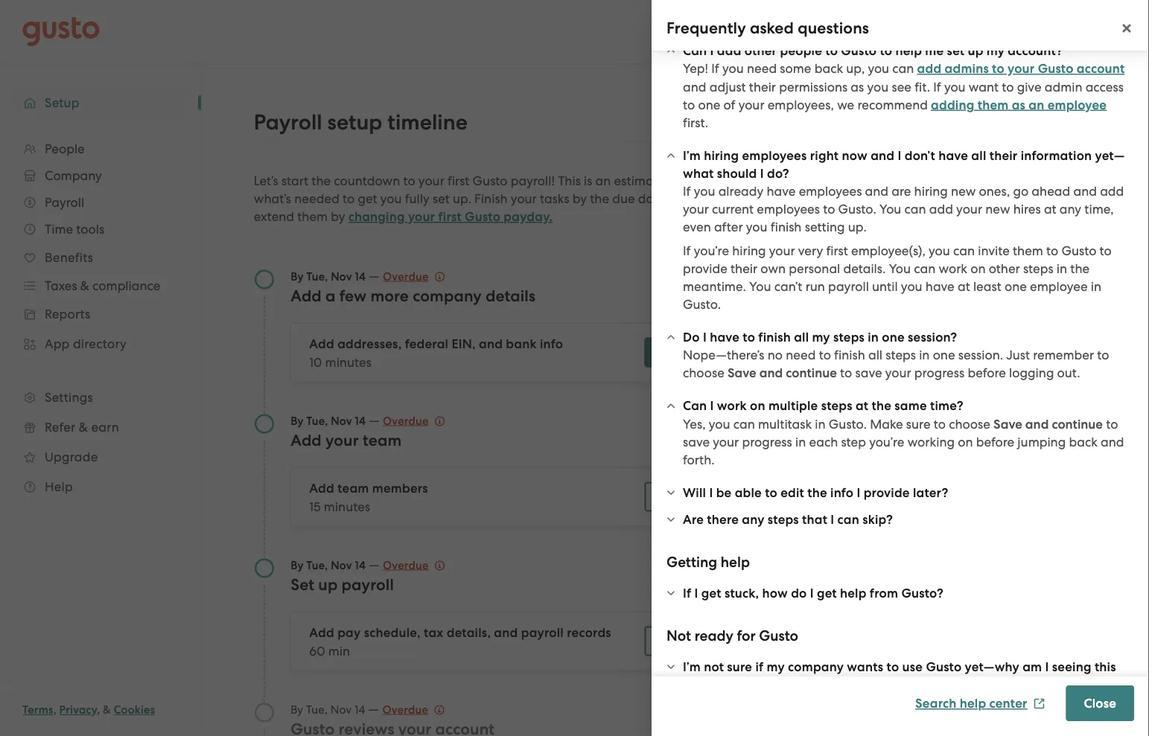 Task type: vqa. For each thing, say whether or not it's contained in the screenshot.
Reports, within the View financial reports, payroll history, employee compensation history, contractor payment history, and tax and compliance documents.
no



Task type: locate. For each thing, give the bounding box(es) containing it.
minutes inside add team members 15 minutes
[[324, 500, 370, 514]]

i'm for i'm hiring employees right now and i don't have all their information yet— what should i do?
[[683, 148, 701, 164]]

your inside let's start the countdown to your first gusto payroll! this is an estimated                     timeline of what's needed to get you fully set up.
[[419, 174, 445, 188]]

2 vertical spatial get started button
[[645, 627, 738, 657]]

1 vertical spatial can
[[683, 399, 707, 414]]

2 — from the top
[[369, 413, 380, 428]]

1 vertical spatial continue
[[1052, 417, 1103, 432]]

faqs button
[[1059, 112, 1107, 130]]

do i have to finish all my steps in one session?
[[683, 330, 958, 345]]

at down "ahead"
[[1044, 202, 1057, 217]]

1 vertical spatial choose
[[949, 417, 991, 432]]

add addresses, federal ein, and bank info 10 minutes
[[309, 337, 563, 370]]

0 vertical spatial company
[[413, 287, 482, 305]]

the inside the if you're hiring your very first employee(s), you can invite them to gusto to provide their own personal details. you can work on other steps in the meantime. you can't run payroll until you have at least one employee in gusto.
[[1071, 262, 1090, 277]]

set down 'everything'
[[925, 251, 942, 266]]

minutes right 15
[[324, 500, 370, 514]]

them inside the if you're hiring your very first employee(s), you can invite them to gusto to provide their own personal details. you can work on other steps in the meantime. you can't run payroll until you have at least one employee in gusto.
[[1013, 244, 1044, 259]]

one up nope—there's no need to finish all steps in one session. just remember to choose
[[882, 330, 905, 345]]

3 overdue from the top
[[383, 559, 429, 573]]

nov for your
[[331, 415, 352, 428]]

1 horizontal spatial any
[[1060, 202, 1082, 217]]

1 — from the top
[[369, 269, 380, 283]]

0 horizontal spatial any
[[742, 513, 765, 528]]

info inside add addresses, federal ein, and bank info 10 minutes
[[540, 337, 563, 352]]

, left cookies
[[97, 704, 100, 717]]

upgrade
[[45, 450, 98, 465]]

get started button for add your team
[[645, 482, 738, 512]]

gusto. inside the if you're hiring your very first employee(s), you can invite them to gusto to provide their own personal details. you can work on other steps in the meantime. you can't run payroll until you have at least one employee in gusto.
[[683, 298, 721, 313]]

terms
[[22, 704, 53, 717]]

nov
[[331, 270, 352, 283], [331, 415, 352, 428], [331, 559, 352, 573], [331, 704, 352, 717]]

get started down meantime.
[[657, 345, 726, 360]]

payroll
[[829, 280, 869, 295], [342, 576, 394, 594], [521, 626, 564, 641]]

i down nope—there's
[[710, 399, 714, 414]]

you for details.
[[889, 262, 911, 277]]

1 vertical spatial get started button
[[645, 482, 738, 512]]

my inside i'm not sure if my company wants to use gusto yet—why am i seeing this timeline?
[[767, 660, 785, 675]]

members
[[372, 481, 428, 497]]

3 get started from the top
[[657, 634, 726, 649]]

can left multitask
[[734, 417, 755, 432]]

1 i'm from the top
[[683, 148, 701, 164]]

back inside the to save your progress in each step you're working on before jumping back and forth.
[[1069, 435, 1098, 450]]

for up download checklist link
[[963, 251, 980, 266]]

and right details,
[[494, 626, 518, 641]]

employees
[[742, 148, 807, 164], [799, 184, 862, 199], [757, 202, 820, 217]]

—
[[369, 269, 380, 283], [369, 413, 380, 428], [369, 558, 380, 573], [368, 702, 379, 717]]

0 horizontal spatial up
[[318, 576, 338, 594]]

need
[[747, 61, 777, 76], [1016, 233, 1046, 248], [786, 348, 816, 363]]

0 vertical spatial save
[[856, 366, 882, 381]]

an down give at top
[[1029, 98, 1045, 113]]

what
[[902, 189, 939, 206]]

1 horizontal spatial &
[[103, 704, 111, 717]]

this
[[558, 174, 581, 188]]

choose inside nope—there's no need to finish all steps in one session. just remember to choose
[[683, 366, 725, 381]]

0 horizontal spatial info
[[540, 337, 563, 352]]

of left 'everything'
[[902, 233, 914, 248]]

all for do i have to finish all my steps in one session?
[[794, 330, 809, 345]]

the inside finish your tasks by the due dates shown or extend them by
[[590, 191, 609, 206]]

on right working
[[958, 435, 973, 450]]

1 by from the top
[[291, 270, 304, 283]]

nov for a
[[331, 270, 352, 283]]

get for add your team
[[657, 489, 679, 505]]

one inside the if you're hiring your very first employee(s), you can invite them to gusto to provide their own personal details. you can work on other steps in the meantime. you can't run payroll until you have at least one employee in gusto.
[[1005, 280, 1027, 295]]

to inside if you already have employees and are hiring new ones, go ahead and add your current employees to gusto. you can add your new hires at any time, even after you finish setting up.
[[823, 202, 835, 217]]

finish up very
[[771, 220, 802, 235]]

your
[[1008, 61, 1035, 77], [739, 98, 765, 112], [419, 174, 445, 188], [511, 191, 537, 206], [683, 202, 709, 217], [957, 202, 983, 217], [408, 209, 435, 225], [769, 244, 795, 259], [983, 251, 1009, 266], [886, 366, 912, 381], [326, 431, 359, 450], [713, 435, 739, 450]]

you right yes,
[[709, 417, 731, 432]]

steps
[[1024, 262, 1054, 277], [834, 330, 865, 345], [886, 348, 916, 363], [821, 399, 853, 414], [768, 513, 799, 528]]

save inside save and continue to save your progress before logging out.
[[856, 366, 882, 381]]

them for finish your tasks by the due dates shown or extend them by
[[297, 209, 328, 224]]

have inside the if you're hiring your very first employee(s), you can invite them to gusto to provide their own personal details. you can work on other steps in the meantime. you can't run payroll until you have at least one employee in gusto.
[[926, 280, 955, 295]]

0 horizontal spatial as
[[851, 80, 864, 95]]

have down do?
[[767, 184, 796, 199]]

frequently asked questions
[[667, 19, 869, 38]]

4 overdue button from the top
[[383, 701, 445, 719]]

timeline inside let's start the countdown to your first gusto payroll! this is an estimated                     timeline of what's needed to get you fully set up.
[[677, 174, 724, 188]]

continue
[[786, 366, 837, 381], [1052, 417, 1103, 432]]

remember
[[1033, 348, 1094, 363]]

1 horizontal spatial info
[[831, 486, 854, 501]]

after
[[714, 220, 743, 235]]

i inside i'm not sure if my company wants to use gusto yet—why am i seeing this timeline?
[[1046, 660, 1049, 675]]

1 vertical spatial need
[[1016, 233, 1046, 248]]

1 horizontal spatial for
[[963, 251, 980, 266]]

now
[[842, 148, 868, 164]]

meantime.
[[683, 280, 746, 295]]

2 tue, from the top
[[306, 415, 328, 428]]

gusto inside changing your first gusto payday. button
[[465, 209, 501, 225]]

get started up the are
[[657, 489, 726, 505]]

0 vertical spatial get started
[[657, 345, 726, 360]]

0 vertical spatial payroll
[[829, 280, 869, 295]]

on inside the if you're hiring your very first employee(s), you can invite them to gusto to provide their own personal details. you can work on other steps in the meantime. you can't run payroll until you have at least one employee in gusto.
[[971, 262, 986, 277]]

gusto. inside yes, you can multitask in gusto. make sure to choose save and continue
[[829, 417, 867, 432]]

1 vertical spatial my
[[812, 330, 830, 345]]

4 by from the top
[[291, 704, 303, 717]]

gusto right use at bottom right
[[926, 660, 962, 675]]

add for add pay schedule, tax details, and payroll records 60 min
[[309, 626, 334, 641]]

cookies button
[[114, 702, 155, 720]]

if down even on the top of page
[[683, 244, 691, 259]]

can inside yes, you can multitask in gusto. make sure to choose save and continue
[[734, 417, 755, 432]]

2 can from the top
[[683, 399, 707, 414]]

first inside let's start the countdown to your first gusto payroll! this is an estimated                     timeline of what's needed to get you fully set up.
[[448, 174, 470, 188]]

2 overdue button from the top
[[383, 412, 445, 430]]

company left 'wants'
[[788, 660, 844, 675]]

work down nope—there's
[[717, 399, 747, 414]]

3 by from the top
[[291, 559, 304, 573]]

the up needed
[[312, 174, 331, 188]]

started
[[682, 345, 726, 360], [682, 489, 726, 505], [682, 634, 726, 649]]

them right you'll
[[1013, 244, 1044, 259]]

1 vertical spatial you're
[[869, 435, 905, 450]]

progress inside save and continue to save your progress before logging out.
[[915, 366, 965, 381]]

settings link
[[15, 384, 186, 411]]

1 horizontal spatial timeline
[[677, 174, 724, 188]]

you're inside the to save your progress in each step you're working on before jumping back and forth.
[[869, 435, 905, 450]]

0 vertical spatial set
[[947, 43, 965, 58]]

1 horizontal spatial an
[[1029, 98, 1045, 113]]

0 horizontal spatial other
[[745, 43, 777, 58]]

1 vertical spatial get
[[657, 489, 679, 505]]

up for my
[[968, 43, 984, 58]]

sure
[[907, 417, 931, 432], [727, 660, 753, 675]]

on inside the to save your progress in each step you're working on before jumping back and forth.
[[958, 435, 973, 450]]

1 horizontal spatial set
[[925, 251, 942, 266]]

your up the fully
[[419, 174, 445, 188]]

2 horizontal spatial them
[[1013, 244, 1044, 259]]

14 for few
[[355, 270, 366, 283]]

your inside button
[[408, 209, 435, 225]]

if
[[756, 660, 764, 675]]

1 vertical spatial other
[[989, 262, 1020, 277]]

your up payday.
[[511, 191, 537, 206]]

back inside yep! if you need some back up, you can add admins to your gusto account and adjust their permissions as you see fit. if you want to give admin access to one of your employees, we recommend
[[815, 61, 843, 76]]

one inside yep! if you need some back up, you can add admins to your gusto account and adjust their permissions as you see fit. if you want to give admin access to one of your employees, we recommend
[[698, 98, 721, 112]]

progress inside the to save your progress in each step you're working on before jumping back and forth.
[[742, 435, 793, 450]]

nope—there's no need to finish all steps in one session. just remember to choose
[[683, 348, 1110, 381]]

checklist
[[1030, 215, 1079, 230], [986, 275, 1037, 290]]

— for few
[[369, 269, 380, 283]]

their inside yep! if you need some back up, you can add admins to your gusto account and adjust their permissions as you see fit. if you want to give admin access to one of your employees, we recommend
[[749, 80, 776, 95]]

3 by tue, nov 14 — from the top
[[291, 558, 383, 573]]

0 vertical spatial progress
[[915, 366, 965, 381]]

2 get started from the top
[[657, 489, 726, 505]]

14 for team
[[355, 415, 366, 428]]

1 vertical spatial started
[[682, 489, 726, 505]]

0 vertical spatial them
[[978, 98, 1009, 113]]

help left center
[[960, 696, 987, 712]]

0 vertical spatial sure
[[907, 417, 931, 432]]

0 horizontal spatial ,
[[53, 704, 56, 717]]

gusto up if
[[759, 628, 799, 646]]

1 horizontal spatial work
[[939, 262, 968, 277]]

can up the yep!
[[683, 43, 707, 58]]

1 can from the top
[[683, 43, 707, 58]]

at left least
[[958, 280, 970, 295]]

other inside the if you're hiring your very first employee(s), you can invite them to gusto to provide their own personal details. you can work on other steps in the meantime. you can't run payroll until you have at least one employee in gusto.
[[989, 262, 1020, 277]]

1 horizontal spatial choose
[[949, 417, 991, 432]]

started up not
[[682, 634, 726, 649]]

1 horizontal spatial save
[[994, 417, 1023, 432]]

1 horizontal spatial ,
[[97, 704, 100, 717]]

them down needed
[[297, 209, 328, 224]]

0 vertical spatial back
[[815, 61, 843, 76]]

you down own
[[749, 280, 771, 295]]

1 horizontal spatial ready
[[996, 189, 1035, 206]]

you inside if you already have employees and are hiring new ones, go ahead and add your current employees to gusto. you can add your new hires at any time, even after you finish setting up.
[[880, 202, 902, 217]]

payroll inside the if you're hiring your very first employee(s), you can invite them to gusto to provide their own personal details. you can work on other steps in the meantime. you can't run payroll until you have at least one employee in gusto.
[[829, 280, 869, 295]]

1 horizontal spatial as
[[1012, 98, 1026, 113]]

other down invite
[[989, 262, 1020, 277]]

choose down nope—there's
[[683, 366, 725, 381]]

can up yes,
[[683, 399, 707, 414]]

1 horizontal spatial other
[[989, 262, 1020, 277]]

get started
[[657, 345, 726, 360], [657, 489, 726, 505], [657, 634, 726, 649]]

gusto inside let's start the countdown to your first gusto payroll! this is an estimated                     timeline of what's needed to get you fully set up.
[[473, 174, 508, 188]]

1 vertical spatial company
[[788, 660, 844, 675]]

download inside download our handy checklist of everything you'll need to get set up for your first payroll.
[[902, 215, 963, 230]]

timeline right setup
[[388, 110, 468, 135]]

4 overdue from the top
[[383, 704, 428, 717]]

you're inside the if you're hiring your very first employee(s), you can invite them to gusto to provide their own personal details. you can work on other steps in the meantime. you can't run payroll until you have at least one employee in gusto.
[[694, 244, 729, 259]]

info right edit
[[831, 486, 854, 501]]

0 horizontal spatial my
[[767, 660, 785, 675]]

sure left if
[[727, 660, 753, 675]]

their inside i'm hiring employees right now and i don't have all their information yet— what should i do?
[[990, 148, 1018, 164]]

& left earn
[[79, 420, 88, 435]]

0 vertical spatial finish
[[771, 220, 802, 235]]

of
[[724, 98, 736, 112], [727, 174, 739, 188], [902, 233, 914, 248]]

team up members
[[363, 431, 402, 450]]

all inside i'm hiring employees right now and i don't have all their information yet— what should i do?
[[972, 148, 987, 164]]

get started button
[[645, 338, 738, 368], [645, 482, 738, 512], [645, 627, 738, 657]]

them for if you're hiring your very first employee(s), you can invite them to gusto to provide their own personal details. you can work on other steps in the meantime. you can't run payroll until you have at least one employee in gusto.
[[1013, 244, 1044, 259]]

get inside let's start the countdown to your first gusto payroll! this is an estimated                     timeline of what's needed to get you fully set up.
[[358, 191, 377, 206]]

1 vertical spatial progress
[[742, 435, 793, 450]]

add for add a few more company details
[[291, 287, 322, 305]]

1 horizontal spatial need
[[786, 348, 816, 363]]

need inside nope—there's no need to finish all steps in one session. just remember to choose
[[786, 348, 816, 363]]

before down session.
[[968, 366, 1006, 381]]

1 overdue button from the top
[[383, 268, 445, 286]]

0 vertical spatial for
[[963, 251, 980, 266]]

0 vertical spatial info
[[540, 337, 563, 352]]

to inside the to save your progress in each step you're working on before jumping back and forth.
[[1106, 417, 1118, 432]]

1 horizontal spatial all
[[869, 348, 883, 363]]

add a few more company details
[[291, 287, 536, 305]]

progress down multitask
[[742, 435, 793, 450]]

overdue button
[[383, 268, 445, 286], [383, 412, 445, 430], [383, 557, 445, 575], [383, 701, 445, 719]]

add for add addresses, federal ein, and bank info 10 minutes
[[309, 337, 334, 352]]

you right the "until"
[[901, 280, 923, 295]]

your up own
[[769, 244, 795, 259]]

0 vertical spatial choose
[[683, 366, 725, 381]]

1 vertical spatial before
[[976, 435, 1015, 450]]

circle blank image
[[254, 703, 275, 724]]

0 horizontal spatial all
[[794, 330, 809, 345]]

progress
[[915, 366, 965, 381], [742, 435, 793, 450]]

overdue button for payroll
[[383, 557, 445, 575]]

2 vertical spatial my
[[767, 660, 785, 675]]

get down countdown
[[358, 191, 377, 206]]

before inside the to save your progress in each step you're working on before jumping back and forth.
[[976, 435, 1015, 450]]

are there any steps that i can skip?
[[683, 513, 893, 528]]

employees up do?
[[742, 148, 807, 164]]

from
[[870, 586, 899, 602]]

for
[[963, 251, 980, 266], [737, 628, 756, 646]]

can't
[[775, 280, 803, 295]]

3 tue, from the top
[[306, 559, 328, 573]]

have inside i'm hiring employees right now and i don't have all their information yet— what should i do?
[[939, 148, 969, 164]]

get for set up payroll
[[657, 634, 679, 649]]

1 horizontal spatial sure
[[907, 417, 931, 432]]

save and continue to save your progress before logging out.
[[728, 366, 1081, 381]]

0 horizontal spatial &
[[79, 420, 88, 435]]

checklist down "ahead"
[[1030, 215, 1079, 230]]

2 vertical spatial gusto.
[[829, 417, 867, 432]]

0 vertical spatial on
[[971, 262, 986, 277]]

2 get started button from the top
[[645, 482, 738, 512]]

0 vertical spatial timeline
[[388, 110, 468, 135]]

0 horizontal spatial sure
[[727, 660, 753, 675]]

company inside i'm not sure if my company wants to use gusto yet—why am i seeing this timeline?
[[788, 660, 844, 675]]

for inside frequently asked questions dialog
[[737, 628, 756, 646]]

by tue, nov 14 — up add your team
[[291, 413, 383, 428]]

finish inside nope—there's no need to finish all steps in one session. just remember to choose
[[834, 348, 865, 363]]

if inside the if you're hiring your very first employee(s), you can invite them to gusto to provide their own personal details. you can work on other steps in the meantime. you can't run payroll until you have at least one employee in gusto.
[[683, 244, 691, 259]]

3 get from the top
[[657, 634, 679, 649]]

— for team
[[369, 413, 380, 428]]

use
[[903, 660, 923, 675]]

employees inside i'm hiring employees right now and i don't have all their information yet— what should i do?
[[742, 148, 807, 164]]

gusto. down meantime.
[[683, 298, 721, 313]]

1 vertical spatial &
[[103, 704, 111, 717]]

2 14 from the top
[[355, 415, 366, 428]]

benefits
[[45, 250, 93, 265]]

2 i'm from the top
[[683, 660, 701, 675]]

can down 'everything'
[[914, 262, 936, 277]]

4 by tue, nov 14 — from the top
[[291, 702, 383, 717]]

0 vertical spatial their
[[749, 80, 776, 95]]

you for gusto.
[[880, 202, 902, 217]]

3 get started button from the top
[[645, 627, 738, 657]]

choose inside yes, you can multitask in gusto. make sure to choose save and continue
[[949, 417, 991, 432]]

1 started from the top
[[682, 345, 726, 360]]

can
[[893, 61, 914, 76], [905, 202, 926, 217], [954, 244, 975, 259], [914, 262, 936, 277], [734, 417, 755, 432], [838, 513, 860, 528]]

you
[[723, 61, 744, 76], [868, 61, 890, 76], [867, 80, 889, 95], [945, 80, 966, 95], [694, 184, 716, 199], [380, 191, 402, 206], [746, 220, 768, 235], [929, 244, 950, 259], [901, 280, 923, 295], [709, 417, 731, 432]]

0 vertical spatial new
[[951, 184, 976, 199]]

0 vertical spatial my
[[987, 43, 1005, 58]]

at up yes, you can multitask in gusto. make sure to choose save and continue
[[856, 399, 869, 414]]

2 horizontal spatial payroll
[[829, 280, 869, 295]]

your down the fully
[[408, 209, 435, 225]]

0 horizontal spatial progress
[[742, 435, 793, 450]]

center
[[990, 696, 1028, 712]]

that
[[802, 513, 828, 528]]

have down 'everything'
[[926, 280, 955, 295]]

2 by tue, nov 14 — from the top
[[291, 413, 383, 428]]

one inside nope—there's no need to finish all steps in one session. just remember to choose
[[933, 348, 956, 363]]

1 horizontal spatial provide
[[864, 486, 910, 501]]

team inside add team members 15 minutes
[[338, 481, 369, 497]]

one down session?
[[933, 348, 956, 363]]

as inside adding them as an employee first.
[[1012, 98, 1026, 113]]

your inside the to save your progress in each step you're working on before jumping back and forth.
[[713, 435, 739, 450]]

earn
[[91, 420, 119, 435]]

1 by tue, nov 14 — from the top
[[291, 269, 383, 283]]

0 vertical spatial up
[[968, 43, 984, 58]]

their left own
[[731, 262, 758, 277]]

set inside download our handy checklist of everything you'll need to get set up for your first payroll.
[[925, 251, 942, 266]]

records
[[567, 626, 611, 641]]

1 vertical spatial get started
[[657, 489, 726, 505]]

payroll setup timeline
[[254, 110, 468, 135]]

to inside i'm not sure if my company wants to use gusto yet—why am i seeing this timeline?
[[887, 660, 899, 675]]

2 overdue from the top
[[383, 415, 429, 428]]

ready up not
[[695, 628, 734, 646]]

hiring up should
[[704, 148, 739, 164]]

can for can i work on multiple steps at the same time?
[[683, 399, 707, 414]]

all inside nope—there's no need to finish all steps in one session. just remember to choose
[[869, 348, 883, 363]]

0 horizontal spatial at
[[856, 399, 869, 414]]

tue, for a
[[306, 270, 328, 283]]

or
[[716, 191, 728, 206]]

save up jumping
[[994, 417, 1023, 432]]

finish for have
[[759, 330, 791, 345]]

by for set up payroll
[[291, 559, 304, 573]]

search help center link
[[916, 696, 1046, 712]]

i
[[710, 43, 714, 58], [898, 148, 902, 164], [760, 166, 764, 181], [703, 330, 707, 345], [710, 399, 714, 414], [710, 486, 713, 501], [857, 486, 861, 501], [831, 513, 835, 528], [695, 586, 699, 602], [810, 586, 814, 602], [1046, 660, 1049, 675]]

work inside the if you're hiring your very first employee(s), you can invite them to gusto to provide their own personal details. you can work on other steps in the meantime. you can't run payroll until you have at least one employee in gusto.
[[939, 262, 968, 277]]

set inside frequently asked questions dialog
[[947, 43, 965, 58]]

0 horizontal spatial for
[[737, 628, 756, 646]]

save down nope—there's
[[728, 366, 757, 381]]

2 vertical spatial set
[[925, 251, 942, 266]]

2 get from the top
[[657, 489, 679, 505]]

any down able
[[742, 513, 765, 528]]

1 tue, from the top
[[306, 270, 328, 283]]

nov up a
[[331, 270, 352, 283]]

continue up jumping
[[1052, 417, 1103, 432]]

tue, up a
[[306, 270, 328, 283]]

4 tue, from the top
[[306, 704, 328, 717]]

add inside add pay schedule, tax details, and payroll records 60 min
[[309, 626, 334, 641]]

one
[[698, 98, 721, 112], [1005, 280, 1027, 295], [882, 330, 905, 345], [933, 348, 956, 363]]

adjust
[[710, 80, 746, 95]]

2 vertical spatial all
[[869, 348, 883, 363]]

1 vertical spatial save
[[683, 435, 710, 450]]

0 vertical spatial of
[[724, 98, 736, 112]]

started for add your team
[[682, 489, 726, 505]]

info
[[540, 337, 563, 352], [831, 486, 854, 501]]

yes,
[[683, 417, 706, 432]]

2 vertical spatial them
[[1013, 244, 1044, 259]]

get down 'everything'
[[902, 251, 922, 266]]

1 vertical spatial team
[[338, 481, 369, 497]]

if
[[712, 61, 719, 76], [934, 80, 941, 95], [683, 184, 691, 199], [683, 244, 691, 259], [683, 586, 692, 602]]

2 vertical spatial get started
[[657, 634, 726, 649]]

some
[[780, 61, 812, 76]]

2 vertical spatial payroll
[[521, 626, 564, 641]]

i down step
[[857, 486, 861, 501]]

as
[[851, 80, 864, 95], [1012, 98, 1026, 113]]

1 get from the top
[[657, 345, 679, 360]]

add for add your team
[[291, 431, 322, 450]]

in
[[1057, 262, 1068, 277], [1091, 280, 1102, 295], [868, 330, 879, 345], [919, 348, 930, 363], [815, 417, 826, 432], [796, 435, 806, 450]]

your inside save and continue to save your progress before logging out.
[[886, 366, 912, 381]]

checklist down invite
[[986, 275, 1037, 290]]

tue, up the set
[[306, 559, 328, 573]]

1 vertical spatial gusto.
[[683, 298, 721, 313]]

0 vertical spatial an
[[1029, 98, 1045, 113]]

my up add admins to your gusto account "link"
[[987, 43, 1005, 58]]

2 vertical spatial hiring
[[732, 244, 766, 259]]

3 14 from the top
[[355, 559, 366, 573]]

4 14 from the top
[[355, 704, 366, 717]]

add for add team members 15 minutes
[[309, 481, 334, 497]]

add inside add team members 15 minutes
[[309, 481, 334, 497]]

all
[[972, 148, 987, 164], [794, 330, 809, 345], [869, 348, 883, 363]]

by tue, nov 14 — up 'set up payroll'
[[291, 558, 383, 573]]

list
[[0, 136, 201, 502]]

by down needed
[[331, 209, 345, 224]]

sure inside yes, you can multitask in gusto. make sure to choose save and continue
[[907, 417, 931, 432]]

setting
[[805, 220, 845, 235]]

3 started from the top
[[682, 634, 726, 649]]

gusto. up setting
[[839, 202, 877, 217]]

3 overdue button from the top
[[383, 557, 445, 575]]

0 vertical spatial minutes
[[325, 355, 372, 370]]

choose
[[683, 366, 725, 381], [949, 417, 991, 432]]

them inside finish your tasks by the due dates shown or extend them by
[[297, 209, 328, 224]]

hiring
[[704, 148, 739, 164], [915, 184, 948, 199], [732, 244, 766, 259]]

on
[[971, 262, 986, 277], [750, 399, 766, 414], [958, 435, 973, 450]]

gusto navigation element
[[0, 64, 201, 526]]

your down adjust
[[739, 98, 765, 112]]

0 vertical spatial employee
[[1048, 98, 1107, 113]]

3 — from the top
[[369, 558, 380, 573]]

download for download our handy checklist of everything you'll need to get set up for your first payroll.
[[902, 215, 963, 230]]

2 started from the top
[[682, 489, 726, 505]]

1 overdue from the top
[[383, 270, 429, 283]]

i left be
[[710, 486, 713, 501]]

overdue for few
[[383, 270, 429, 283]]

gusto up finish
[[473, 174, 508, 188]]

up inside frequently asked questions dialog
[[968, 43, 984, 58]]

14 for payroll
[[355, 559, 366, 573]]

1 vertical spatial employee
[[1030, 280, 1088, 295]]

info inside frequently asked questions dialog
[[831, 486, 854, 501]]

if for your
[[683, 244, 691, 259]]

0 vertical spatial get
[[657, 345, 679, 360]]

2 by from the top
[[291, 415, 304, 428]]

i'm left not
[[683, 660, 701, 675]]

1 vertical spatial you
[[889, 262, 911, 277]]

and right jumping
[[1101, 435, 1125, 450]]

1 vertical spatial for
[[737, 628, 756, 646]]

2 horizontal spatial at
[[1044, 202, 1057, 217]]

0 vertical spatial by
[[573, 191, 587, 206]]

0 horizontal spatial new
[[951, 184, 976, 199]]

by tue, nov 14 — up a
[[291, 269, 383, 283]]

help left me
[[896, 43, 922, 58]]

working
[[908, 435, 955, 450]]

payroll left records
[[521, 626, 564, 641]]

save
[[728, 366, 757, 381], [994, 417, 1023, 432]]

as down give at top
[[1012, 98, 1026, 113]]

app
[[45, 337, 70, 352]]

up. up changing your first gusto payday.
[[453, 191, 471, 206]]

tue, up add your team
[[306, 415, 328, 428]]

people
[[780, 43, 822, 58]]

1 vertical spatial by
[[331, 209, 345, 224]]

you'll
[[983, 233, 1013, 248]]

set for me
[[947, 43, 965, 58]]

up for for
[[945, 251, 960, 266]]

to inside download our handy checklist of everything you'll need to get set up for your first payroll.
[[1049, 233, 1061, 248]]

skip?
[[863, 513, 893, 528]]

employee
[[1048, 98, 1107, 113], [1030, 280, 1088, 295]]

tue,
[[306, 270, 328, 283], [306, 415, 328, 428], [306, 559, 328, 573], [306, 704, 328, 717]]

1 vertical spatial up.
[[848, 220, 867, 235]]

payroll!
[[511, 174, 555, 188]]

get started button down meantime.
[[645, 338, 738, 368]]

will i be able to edit the info i provide later?
[[683, 486, 949, 501]]

add down frequently
[[717, 43, 742, 58]]

up inside download our handy checklist of everything you'll need to get set up for your first payroll.
[[945, 251, 960, 266]]

,
[[53, 704, 56, 717], [97, 704, 100, 717]]

can i add other people to gusto to help me set up my account?
[[683, 43, 1063, 58]]

by tue, nov 14 — down min
[[291, 702, 383, 717]]

0 horizontal spatial payroll
[[342, 576, 394, 594]]

2 vertical spatial employees
[[757, 202, 820, 217]]

team left members
[[338, 481, 369, 497]]

started for set up payroll
[[682, 634, 726, 649]]

set up payroll
[[291, 576, 394, 594]]

can down are
[[905, 202, 926, 217]]

of inside let's start the countdown to your first gusto payroll! this is an estimated                     timeline of what's needed to get you fully set up.
[[727, 174, 739, 188]]

home image
[[22, 17, 100, 47]]

0 horizontal spatial up.
[[453, 191, 471, 206]]

their
[[749, 80, 776, 95], [990, 148, 1018, 164], [731, 262, 758, 277]]

, left privacy link
[[53, 704, 56, 717]]

2 vertical spatial their
[[731, 262, 758, 277]]

for up if
[[737, 628, 756, 646]]

in inside nope—there's no need to finish all steps in one session. just remember to choose
[[919, 348, 930, 363]]

can for can i add other people to gusto to help me set up my account?
[[683, 43, 707, 58]]

1 14 from the top
[[355, 270, 366, 283]]

i'm for i'm not sure if my company wants to use gusto yet—why am i seeing this timeline?
[[683, 660, 701, 675]]

up
[[968, 43, 984, 58], [945, 251, 960, 266], [318, 576, 338, 594]]

ready up handy
[[996, 189, 1035, 206]]



Task type: describe. For each thing, give the bounding box(es) containing it.
1 vertical spatial checklist
[[986, 275, 1037, 290]]

2 vertical spatial you
[[749, 280, 771, 295]]

get inside download our handy checklist of everything you'll need to get set up for your first payroll.
[[902, 251, 922, 266]]

do
[[683, 330, 700, 345]]

very
[[798, 244, 823, 259]]

yet—
[[1096, 148, 1125, 164]]

set
[[291, 576, 314, 594]]

addresses,
[[338, 337, 402, 352]]

i right do
[[810, 586, 814, 602]]

up. inside let's start the countdown to your first gusto payroll! this is an estimated                     timeline of what's needed to get you fully set up.
[[453, 191, 471, 206]]

frequently asked questions dialog
[[652, 0, 1150, 737]]

ready inside frequently asked questions dialog
[[695, 628, 734, 646]]

frequently
[[667, 19, 746, 38]]

able
[[735, 486, 762, 501]]

an inside adding them as an employee first.
[[1029, 98, 1045, 113]]

1 vertical spatial save
[[994, 417, 1023, 432]]

1 vertical spatial provide
[[864, 486, 910, 501]]

finish for need
[[834, 348, 865, 363]]

up. inside if you already have employees and are hiring new ones, go ahead and add your current employees to gusto. you can add your new hires at any time, even after you finish setting up.
[[848, 220, 867, 235]]

finish inside if you already have employees and are hiring new ones, go ahead and add your current employees to gusto. you can add your new hires at any time, even after you finish setting up.
[[771, 220, 802, 235]]

jumping
[[1018, 435, 1066, 450]]

you right after
[[746, 220, 768, 235]]

refer & earn
[[45, 420, 119, 435]]

1 horizontal spatial new
[[986, 202, 1011, 217]]

add inside yep! if you need some back up, you can add admins to your gusto account and adjust their permissions as you see fit. if you want to give admin access to one of your employees, we recommend
[[918, 61, 942, 77]]

save inside the to save your progress in each step you're working on before jumping back and forth.
[[683, 435, 710, 450]]

questions
[[798, 19, 869, 38]]

permissions
[[779, 80, 848, 95]]

gusto?
[[902, 586, 944, 602]]

gusto inside yep! if you need some back up, you can add admins to your gusto account and adjust their permissions as you see fit. if you want to give admin access to one of your employees, we recommend
[[1038, 61, 1074, 77]]

i down frequently
[[710, 43, 714, 58]]

i down getting
[[695, 586, 699, 602]]

want
[[969, 80, 999, 95]]

get started for payroll
[[657, 634, 726, 649]]

needed
[[294, 191, 340, 206]]

at inside if you already have employees and are hiring new ones, go ahead and add your current employees to gusto. you can add your new hires at any time, even after you finish setting up.
[[1044, 202, 1057, 217]]

have up nope—there's
[[710, 330, 740, 345]]

steps inside nope—there's no need to finish all steps in one session. just remember to choose
[[886, 348, 916, 363]]

what's
[[254, 191, 291, 206]]

& inside gusto navigation element
[[79, 420, 88, 435]]

hiring inside if you already have employees and are hiring new ones, go ahead and add your current employees to gusto. you can add your new hires at any time, even after you finish setting up.
[[915, 184, 948, 199]]

and down no
[[760, 366, 783, 381]]

privacy link
[[59, 704, 97, 717]]

set inside let's start the countdown to your first gusto payroll! this is an estimated                     timeline of what's needed to get you fully set up.
[[433, 191, 450, 206]]

2 horizontal spatial my
[[987, 43, 1005, 58]]

to inside yes, you can multitask in gusto. make sure to choose save and continue
[[934, 417, 946, 432]]

overdue for team
[[383, 415, 429, 428]]

you down can i add other people to gusto to help me set up my account?
[[868, 61, 890, 76]]

can left skip?
[[838, 513, 860, 528]]

provide inside the if you're hiring your very first employee(s), you can invite them to gusto to provide their own personal details. you can work on other steps in the meantime. you can't run payroll until you have at least one employee in gusto.
[[683, 262, 728, 277]]

no
[[768, 348, 783, 363]]

the right edit
[[808, 486, 828, 501]]

by tue, nov 14 — for your
[[291, 413, 383, 428]]

gusto inside i'm not sure if my company wants to use gusto yet—why am i seeing this timeline?
[[926, 660, 962, 675]]

extend
[[254, 209, 294, 224]]

you up adding at right top
[[945, 80, 966, 95]]

each
[[809, 435, 838, 450]]

let's
[[254, 174, 278, 188]]

tue, for your
[[306, 415, 328, 428]]

get started button for set up payroll
[[645, 627, 738, 657]]

are
[[683, 513, 704, 528]]

your up even on the top of page
[[683, 202, 709, 217]]

don't
[[905, 148, 936, 164]]

directory
[[73, 337, 127, 352]]

first inside the if you're hiring your very first employee(s), you can invite them to gusto to provide their own personal details. you can work on other steps in the meantime. you can't run payroll until you have at least one employee in gusto.
[[826, 244, 848, 259]]

your down 'ones,'
[[957, 202, 983, 217]]

before inside save and continue to save your progress before logging out.
[[968, 366, 1006, 381]]

employees,
[[768, 98, 834, 112]]

and up jumping
[[1026, 417, 1049, 432]]

own
[[761, 262, 786, 277]]

your inside finish your tasks by the due dates shown or extend them by
[[511, 191, 537, 206]]

you left 'or'
[[694, 184, 716, 199]]

add up time,
[[1100, 184, 1124, 199]]

a
[[326, 287, 336, 305]]

seeing
[[1052, 660, 1092, 675]]

if i get stuck, how do i get help from gusto?
[[683, 586, 944, 602]]

have inside if you already have employees and are hiring new ones, go ahead and add your current employees to gusto. you can add your new hires at any time, even after you finish setting up.
[[767, 184, 796, 199]]

details,
[[447, 626, 491, 641]]

1 horizontal spatial by
[[573, 191, 587, 206]]

download checklist link
[[902, 275, 1037, 290]]

do?
[[767, 166, 790, 181]]

have up our
[[960, 189, 993, 206]]

add your team
[[291, 431, 402, 450]]

account menu element
[[862, 0, 1127, 63]]

2 , from the left
[[97, 704, 100, 717]]

yes, you can multitask in gusto. make sure to choose save and continue
[[683, 417, 1103, 432]]

you up download checklist link
[[929, 244, 950, 259]]

and inside i'm hiring employees right now and i don't have all their information yet— what should i do?
[[871, 148, 895, 164]]

you inside let's start the countdown to your first gusto payroll! this is an estimated                     timeline of what's needed to get you fully set up.
[[380, 191, 402, 206]]

just
[[1007, 348, 1030, 363]]

close button
[[1067, 686, 1135, 722]]

employee inside the if you're hiring your very first employee(s), you can invite them to gusto to provide their own personal details. you can work on other steps in the meantime. you can't run payroll until you have at least one employee in gusto.
[[1030, 280, 1088, 295]]

you inside yes, you can multitask in gusto. make sure to choose save and continue
[[709, 417, 731, 432]]

i right the do
[[703, 330, 707, 345]]

to save your progress in each step you're working on before jumping back and forth.
[[683, 417, 1125, 468]]

your up add team members 15 minutes on the left bottom
[[326, 431, 359, 450]]

overdue for payroll
[[383, 559, 429, 573]]

and left are
[[865, 184, 889, 199]]

set for get
[[925, 251, 942, 266]]

nov for up
[[331, 559, 352, 573]]

getting
[[667, 555, 718, 572]]

and inside yep! if you need some back up, you can add admins to your gusto account and adjust their permissions as you see fit. if you want to give admin access to one of your employees, we recommend
[[683, 80, 707, 95]]

access
[[1086, 80, 1124, 95]]

later?
[[913, 486, 949, 501]]

first inside button
[[438, 209, 462, 225]]

4 — from the top
[[368, 702, 379, 717]]

1 vertical spatial employees
[[799, 184, 862, 199]]

and up time,
[[1074, 184, 1097, 199]]

gusto inside the if you're hiring your very first employee(s), you can invite them to gusto to provide their own personal details. you can work on other steps in the meantime. you can't run payroll until you have at least one employee in gusto.
[[1062, 244, 1097, 259]]

app directory link
[[15, 331, 186, 358]]

an inside let's start the countdown to your first gusto payroll! this is an estimated                     timeline of what's needed to get you fully set up.
[[596, 174, 611, 188]]

fully
[[405, 191, 430, 206]]

need inside yep! if you need some back up, you can add admins to your gusto account and adjust their permissions as you see fit. if you want to give admin access to one of your employees, we recommend
[[747, 61, 777, 76]]

i right that
[[831, 513, 835, 528]]

least
[[974, 280, 1002, 295]]

go
[[1013, 184, 1029, 199]]

0 horizontal spatial work
[[717, 399, 747, 414]]

schedule,
[[364, 626, 421, 641]]

hiring inside i'm hiring employees right now and i don't have all their information yet— what should i do?
[[704, 148, 739, 164]]

at inside the if you're hiring your very first employee(s), you can invite them to gusto to provide their own personal details. you can work on other steps in the meantime. you can't run payroll until you have at least one employee in gusto.
[[958, 280, 970, 295]]

our
[[966, 215, 986, 230]]

and inside the to save your progress in each step you're working on before jumping back and forth.
[[1101, 435, 1125, 450]]

hires
[[1014, 202, 1041, 217]]

shown
[[674, 191, 712, 206]]

checklist inside download our handy checklist of everything you'll need to get set up for your first payroll.
[[1030, 215, 1079, 230]]

yet—why
[[965, 660, 1020, 675]]

0 vertical spatial save
[[728, 366, 757, 381]]

this
[[1095, 660, 1116, 675]]

ones,
[[979, 184, 1010, 199]]

changing your first gusto payday. button
[[348, 208, 553, 226]]

2 vertical spatial up
[[318, 576, 338, 594]]

if for have
[[683, 184, 691, 199]]

help up stuck,
[[721, 555, 750, 572]]

1 get started button from the top
[[645, 338, 738, 368]]

0 vertical spatial team
[[363, 431, 402, 450]]

all for nope—there's no need to finish all steps in one session. just remember to choose
[[869, 348, 883, 363]]

get left stuck,
[[702, 586, 722, 602]]

by for add a few more company details
[[291, 270, 304, 283]]

1 vertical spatial any
[[742, 513, 765, 528]]

1 vertical spatial payroll
[[342, 576, 394, 594]]

if right the yep!
[[712, 61, 719, 76]]

overdue button for few
[[383, 268, 445, 286]]

edit
[[781, 486, 805, 501]]

to inside save and continue to save your progress before logging out.
[[840, 366, 852, 381]]

not ready for gusto
[[667, 628, 799, 646]]

1 , from the left
[[53, 704, 56, 717]]

multiple
[[769, 399, 818, 414]]

details
[[486, 287, 536, 305]]

getting help
[[667, 555, 750, 572]]

sure inside i'm not sure if my company wants to use gusto yet—why am i seeing this timeline?
[[727, 660, 753, 675]]

i left do?
[[760, 166, 764, 181]]

not
[[667, 628, 691, 646]]

0 vertical spatial ready
[[996, 189, 1035, 206]]

personal
[[789, 262, 841, 277]]

by for add your team
[[291, 415, 304, 428]]

you up the recommend
[[867, 80, 889, 95]]

first.
[[683, 116, 709, 131]]

you up adjust
[[723, 61, 744, 76]]

i'm hiring employees right now and i don't have all their information yet— what should i do?
[[683, 148, 1125, 181]]

list containing benefits
[[0, 136, 201, 502]]

payroll inside add pay schedule, tax details, and payroll records 60 min
[[521, 626, 564, 641]]

by tue, nov 14 — for a
[[291, 269, 383, 283]]

get started for team
[[657, 489, 726, 505]]

forth.
[[683, 453, 715, 468]]

any inside if you already have employees and are hiring new ones, go ahead and add your current employees to gusto. you can add your new hires at any time, even after you finish setting up.
[[1060, 202, 1082, 217]]

adding them as an employee link
[[931, 98, 1107, 113]]

in inside yes, you can multitask in gusto. make sure to choose save and continue
[[815, 417, 826, 432]]

help
[[45, 480, 73, 495]]

— for payroll
[[369, 558, 380, 573]]

your inside the if you're hiring your very first employee(s), you can invite them to gusto to provide their own personal details. you can work on other steps in the meantime. you can't run payroll until you have at least one employee in gusto.
[[769, 244, 795, 259]]

1 get started from the top
[[657, 345, 726, 360]]

1 horizontal spatial continue
[[1052, 417, 1103, 432]]

the up the make
[[872, 399, 892, 414]]

same
[[895, 399, 927, 414]]

i left don't
[[898, 148, 902, 164]]

can inside yep! if you need some back up, you can add admins to your gusto account and adjust their permissions as you see fit. if you want to give admin access to one of your employees, we recommend
[[893, 61, 914, 76]]

few
[[339, 287, 367, 305]]

will
[[683, 486, 706, 501]]

first inside download our handy checklist of everything you'll need to get set up for your first payroll.
[[1012, 251, 1034, 266]]

if for stuck,
[[683, 586, 692, 602]]

gusto. inside if you already have employees and are hiring new ones, go ahead and add your current employees to gusto. you can add your new hires at any time, even after you finish setting up.
[[839, 202, 877, 217]]

get right do
[[817, 586, 837, 602]]

recommend
[[858, 98, 928, 112]]

ahead
[[1032, 184, 1071, 199]]

step
[[841, 435, 866, 450]]

session.
[[959, 348, 1004, 363]]

60
[[309, 644, 325, 659]]

run
[[806, 280, 825, 295]]

by tue, nov 14 — for up
[[291, 558, 383, 573]]

yep!
[[683, 61, 709, 76]]

can left invite
[[954, 244, 975, 259]]

tue, for up
[[306, 559, 328, 573]]

0 vertical spatial continue
[[786, 366, 837, 381]]

federal
[[405, 337, 449, 352]]

and inside add pay schedule, tax details, and payroll records 60 min
[[494, 626, 518, 641]]

employee inside adding them as an employee first.
[[1048, 98, 1107, 113]]

until
[[872, 280, 898, 295]]

your inside download our handy checklist of everything you'll need to get set up for your first payroll.
[[983, 251, 1009, 266]]

changing your first gusto payday.
[[348, 209, 553, 225]]

everything
[[917, 233, 980, 248]]

add up 'everything'
[[930, 202, 954, 217]]

download for download checklist
[[920, 275, 982, 290]]

1 vertical spatial on
[[750, 399, 766, 414]]

nope—there's
[[683, 348, 765, 363]]

as inside yep! if you need some back up, you can add admins to your gusto account and adjust their permissions as you see fit. if you want to give admin access to one of your employees, we recommend
[[851, 80, 864, 95]]

make
[[870, 417, 903, 432]]

nov down min
[[331, 704, 352, 717]]

gusto up up,
[[841, 43, 877, 58]]

hiring inside the if you're hiring your very first employee(s), you can invite them to gusto to provide their own personal details. you can work on other steps in the meantime. you can't run payroll until you have at least one employee in gusto.
[[732, 244, 766, 259]]

add admins to your gusto account link
[[918, 61, 1125, 77]]

cookies
[[114, 704, 155, 717]]

overdue button for team
[[383, 412, 445, 430]]

time,
[[1085, 202, 1114, 217]]

the inside let's start the countdown to your first gusto payroll! this is an estimated                     timeline of what's needed to get you fully set up.
[[312, 174, 331, 188]]

setup
[[327, 110, 382, 135]]

1 horizontal spatial my
[[812, 330, 830, 345]]

2 vertical spatial at
[[856, 399, 869, 414]]

their inside the if you're hiring your very first employee(s), you can invite them to gusto to provide their own personal details. you can work on other steps in the meantime. you can't run payroll until you have at least one employee in gusto.
[[731, 262, 758, 277]]

if right fit.
[[934, 80, 941, 95]]

download checklist
[[920, 275, 1037, 290]]

them inside adding them as an employee first.
[[978, 98, 1009, 113]]

can inside if you already have employees and are hiring new ones, go ahead and add your current employees to gusto. you can add your new hires at any time, even after you finish setting up.
[[905, 202, 926, 217]]

help left from
[[840, 586, 867, 602]]

do
[[791, 586, 807, 602]]

in inside the to save your progress in each step you're working on before jumping back and forth.
[[796, 435, 806, 450]]

already
[[719, 184, 764, 199]]

and inside add addresses, federal ein, and bank info 10 minutes
[[479, 337, 503, 352]]

your up give at top
[[1008, 61, 1035, 77]]

terms link
[[22, 704, 53, 717]]

pay
[[338, 626, 361, 641]]

for inside download our handy checklist of everything you'll need to get set up for your first payroll.
[[963, 251, 980, 266]]

finish
[[475, 191, 508, 206]]

steps inside the if you're hiring your very first employee(s), you can invite them to gusto to provide their own personal details. you can work on other steps in the meantime. you can't run payroll until you have at least one employee in gusto.
[[1024, 262, 1054, 277]]



